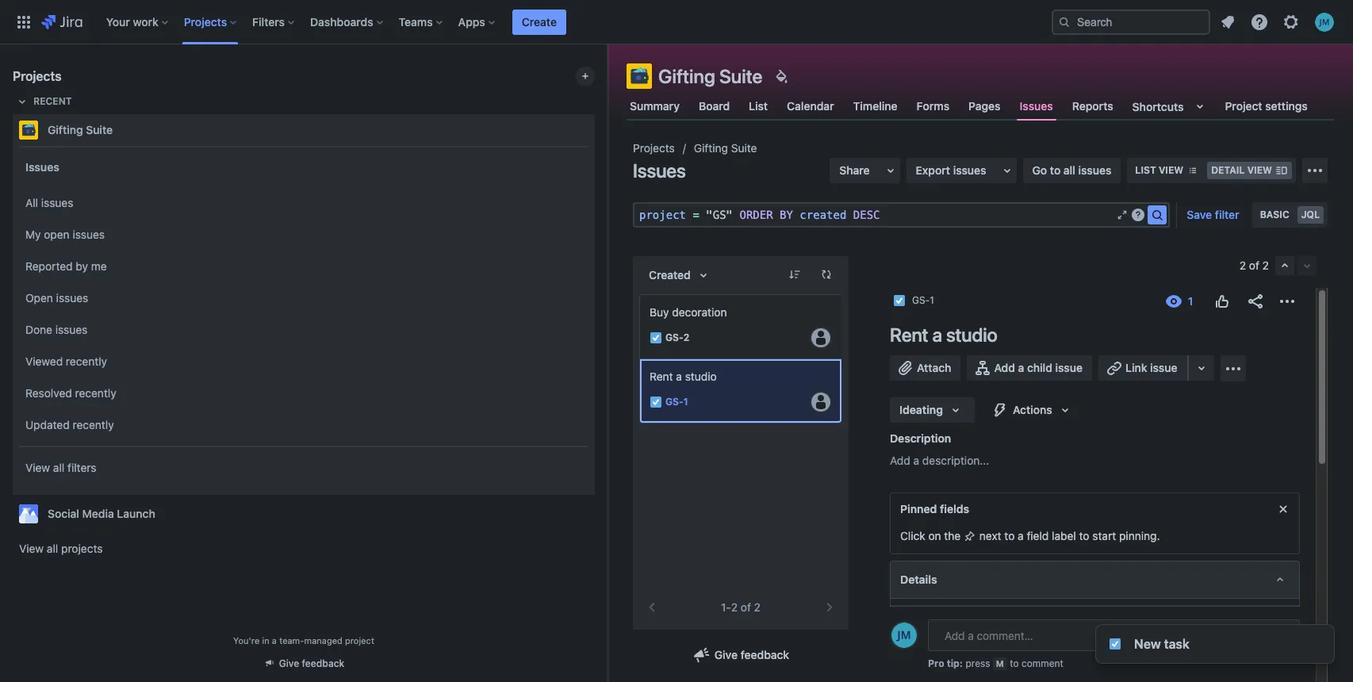 Task type: locate. For each thing, give the bounding box(es) containing it.
issues right pages
[[1020, 99, 1054, 113]]

1 view from the left
[[1159, 164, 1184, 176]]

details
[[901, 573, 938, 586]]

all
[[25, 196, 38, 209]]

list for list
[[749, 99, 768, 113]]

projects
[[184, 15, 227, 28], [13, 69, 62, 83], [633, 141, 675, 155]]

to for me
[[1073, 635, 1083, 648]]

0 horizontal spatial feedback
[[302, 658, 345, 670]]

1 horizontal spatial me
[[1086, 635, 1102, 648]]

tab list containing issues
[[617, 92, 1344, 121]]

0 vertical spatial rent a studio
[[890, 324, 998, 346]]

recently up resolved recently
[[66, 354, 107, 368]]

0 vertical spatial gs-1
[[913, 294, 935, 306]]

add to starred image for gifting suite
[[590, 121, 609, 140]]

gs-1 right task image
[[666, 396, 688, 408]]

2
[[1240, 259, 1247, 272], [1263, 259, 1270, 272], [684, 332, 690, 344], [731, 601, 738, 614], [754, 601, 761, 614]]

all issues
[[25, 196, 73, 209]]

gifting suite link down the "board" link
[[694, 139, 757, 158]]

1 vertical spatial task image
[[650, 332, 663, 344]]

view inside 'view all projects' link
[[19, 542, 44, 555]]

1 horizontal spatial feedback
[[741, 648, 790, 662]]

2 add to starred image from the top
[[590, 505, 609, 524]]

task image left gs-2
[[650, 332, 663, 344]]

project
[[1226, 99, 1263, 113]]

gifting
[[659, 65, 716, 87], [48, 123, 83, 136], [694, 141, 728, 155]]

to right go
[[1050, 163, 1061, 177]]

2 horizontal spatial projects
[[633, 141, 675, 155]]

copy link to issue image
[[931, 294, 944, 307]]

0 vertical spatial list
[[749, 99, 768, 113]]

issues up viewed recently
[[55, 323, 88, 336]]

share image
[[1247, 292, 1266, 311]]

banner
[[0, 0, 1354, 44]]

go to all issues
[[1033, 163, 1112, 177]]

view down updated
[[25, 461, 50, 474]]

of up share icon
[[1250, 259, 1260, 272]]

a left child
[[1019, 361, 1025, 375]]

dashboards
[[310, 15, 373, 28]]

gifting down the "board" link
[[694, 141, 728, 155]]

view for view all filters
[[25, 461, 50, 474]]

0 horizontal spatial me
[[91, 259, 107, 273]]

pinned
[[901, 502, 937, 516]]

gs- right task image
[[666, 396, 684, 408]]

1 horizontal spatial projects
[[184, 15, 227, 28]]

1 up attach
[[930, 294, 935, 306]]

created
[[800, 209, 847, 221]]

1 horizontal spatial of
[[1250, 259, 1260, 272]]

projects right work
[[184, 15, 227, 28]]

work
[[133, 15, 158, 28]]

gs-1
[[913, 294, 935, 306], [666, 396, 688, 408]]

1 vertical spatial all
[[53, 461, 64, 474]]

issues inside 'link'
[[41, 196, 73, 209]]

1 vertical spatial me
[[1086, 635, 1102, 648]]

open issues
[[25, 291, 88, 304]]

assign
[[1035, 635, 1070, 648]]

to for a
[[1005, 529, 1015, 543]]

1 vertical spatial list
[[1136, 164, 1157, 176]]

gifting up board
[[659, 65, 716, 87]]

tip:
[[947, 658, 963, 670]]

me inside "reported by me" link
[[91, 259, 107, 273]]

settings image
[[1282, 12, 1301, 31]]

issues inside button
[[954, 163, 987, 177]]

add inside "add a child issue" button
[[995, 361, 1016, 375]]

0 vertical spatial all
[[1064, 163, 1076, 177]]

add
[[995, 361, 1016, 375], [890, 454, 911, 467]]

add to starred image for social media launch
[[590, 505, 609, 524]]

2 vertical spatial all
[[47, 542, 58, 555]]

me for reported by me
[[91, 259, 107, 273]]

by
[[780, 209, 793, 221]]

task icon image
[[1109, 638, 1122, 651]]

rent down gs-1 link
[[890, 324, 929, 346]]

1 horizontal spatial view
[[1248, 164, 1273, 176]]

to left start
[[1080, 529, 1090, 543]]

1 vertical spatial gs-
[[666, 332, 684, 344]]

1 horizontal spatial rent a studio
[[890, 324, 998, 346]]

child
[[1028, 361, 1053, 375]]

rent up task image
[[650, 370, 673, 383]]

task image
[[893, 295, 906, 307], [650, 332, 663, 344]]

0 horizontal spatial projects
[[13, 69, 62, 83]]

all right go
[[1064, 163, 1076, 177]]

studio up attach
[[947, 324, 998, 346]]

reported
[[25, 259, 73, 273]]

1 vertical spatial gifting
[[48, 123, 83, 136]]

1 horizontal spatial give feedback
[[715, 648, 790, 662]]

to right next
[[1005, 529, 1015, 543]]

list link
[[746, 92, 771, 121]]

go to all issues link
[[1023, 158, 1121, 183]]

list right board
[[749, 99, 768, 113]]

1 vertical spatial gifting suite
[[48, 123, 113, 136]]

issue right link
[[1151, 361, 1178, 375]]

add down description
[[890, 454, 911, 467]]

0 vertical spatial projects
[[184, 15, 227, 28]]

pro tip: press m to comment
[[928, 658, 1064, 670]]

to right assign
[[1073, 635, 1083, 648]]

all left projects
[[47, 542, 58, 555]]

all inside 'view all projects' link
[[47, 542, 58, 555]]

project left =
[[640, 209, 686, 221]]

view
[[25, 461, 50, 474], [19, 542, 44, 555]]

recently
[[66, 354, 107, 368], [75, 386, 116, 400], [73, 418, 114, 431]]

list view
[[1136, 164, 1184, 176]]

recently down resolved recently
[[73, 418, 114, 431]]

1 horizontal spatial issues
[[633, 159, 686, 182]]

to
[[1050, 163, 1061, 177], [1005, 529, 1015, 543], [1080, 529, 1090, 543], [1073, 635, 1083, 648], [1010, 658, 1019, 670]]

issues for done issues
[[55, 323, 88, 336]]

view for detail view
[[1248, 164, 1273, 176]]

your
[[106, 15, 130, 28]]

suite
[[720, 65, 763, 87], [86, 123, 113, 136], [731, 141, 757, 155]]

issues
[[954, 163, 987, 177], [1079, 163, 1112, 177], [41, 196, 73, 209], [73, 227, 105, 241], [56, 291, 88, 304], [55, 323, 88, 336]]

issues down projects link
[[633, 159, 686, 182]]

reports
[[1073, 99, 1114, 113]]

projects
[[61, 542, 103, 555]]

give down team-
[[279, 658, 299, 670]]

me right by
[[91, 259, 107, 273]]

0 horizontal spatial list
[[749, 99, 768, 113]]

issues down reported by me
[[56, 291, 88, 304]]

link issue
[[1126, 361, 1178, 375]]

task image left gs-1 link
[[893, 295, 906, 307]]

JQL query field
[[635, 204, 1117, 226]]

pages
[[969, 99, 1001, 113]]

give feedback button down "you're in a team-managed project"
[[254, 651, 354, 677]]

resolved
[[25, 386, 72, 400]]

2 of 2
[[1240, 259, 1270, 272]]

0 vertical spatial project
[[640, 209, 686, 221]]

give feedback down "you're in a team-managed project"
[[279, 658, 345, 670]]

a right in
[[272, 636, 277, 646]]

issues up all issues
[[25, 160, 59, 173]]

summary
[[630, 99, 680, 113]]

unassigned
[[1064, 611, 1124, 625]]

updated
[[25, 418, 70, 431]]

reported by me
[[25, 259, 107, 273]]

1 horizontal spatial list
[[1136, 164, 1157, 176]]

add left child
[[995, 361, 1016, 375]]

me
[[91, 259, 107, 273], [1086, 635, 1102, 648]]

projects down the summary link
[[633, 141, 675, 155]]

view all filters
[[25, 461, 96, 474]]

2 horizontal spatial issues
[[1020, 99, 1054, 113]]

give feedback down 1-2 of 2
[[715, 648, 790, 662]]

a down description
[[914, 454, 920, 467]]

dashboards button
[[306, 9, 389, 35]]

issue
[[1056, 361, 1083, 375], [1151, 361, 1178, 375]]

0 horizontal spatial give feedback
[[279, 658, 345, 670]]

rent a studio
[[890, 324, 998, 346], [650, 370, 717, 383]]

1 vertical spatial add
[[890, 454, 911, 467]]

issues right export
[[954, 163, 987, 177]]

reports link
[[1069, 92, 1117, 121]]

1 vertical spatial 1
[[684, 396, 688, 408]]

teams button
[[394, 9, 449, 35]]

gs-
[[913, 294, 930, 306], [666, 332, 684, 344], [666, 396, 684, 408]]

feedback for the right 'give feedback' button
[[741, 648, 790, 662]]

board link
[[696, 92, 733, 121]]

issue right child
[[1056, 361, 1083, 375]]

to inside go to all issues link
[[1050, 163, 1061, 177]]

1 horizontal spatial task image
[[893, 295, 906, 307]]

0 vertical spatial me
[[91, 259, 107, 273]]

gs- left copy link to issue image
[[913, 294, 930, 306]]

view inside view all filters link
[[25, 461, 50, 474]]

0 horizontal spatial add
[[890, 454, 911, 467]]

gifting suite up board
[[659, 65, 763, 87]]

0 horizontal spatial issue
[[1056, 361, 1083, 375]]

desc
[[854, 209, 880, 221]]

gs- down buy decoration
[[666, 332, 684, 344]]

gifting suite down recent
[[48, 123, 113, 136]]

media
[[82, 507, 114, 521]]

calendar
[[787, 99, 834, 113]]

banner containing your work
[[0, 0, 1354, 44]]

2 vertical spatial projects
[[633, 141, 675, 155]]

projects inside popup button
[[184, 15, 227, 28]]

search image
[[1059, 15, 1071, 28]]

2 group from the top
[[19, 183, 589, 446]]

save filter
[[1187, 208, 1240, 221]]

0 horizontal spatial view
[[1159, 164, 1184, 176]]

teams
[[399, 15, 433, 28]]

0 horizontal spatial gs-1
[[666, 396, 688, 408]]

0 horizontal spatial gifting suite link
[[13, 114, 589, 146]]

0 vertical spatial view
[[25, 461, 50, 474]]

1 horizontal spatial gifting suite link
[[694, 139, 757, 158]]

view up search image
[[1159, 164, 1184, 176]]

1-
[[721, 601, 731, 614]]

2 view from the left
[[1248, 164, 1273, 176]]

save
[[1187, 208, 1213, 221]]

all issues link
[[19, 187, 589, 219]]

recently up "updated recently"
[[75, 386, 116, 400]]

save filter button
[[1178, 202, 1249, 228]]

1 horizontal spatial rent
[[890, 324, 929, 346]]

0 vertical spatial gs-
[[913, 294, 930, 306]]

1 vertical spatial rent a studio
[[650, 370, 717, 383]]

gifting suite link up all issues 'link'
[[13, 114, 589, 146]]

0 horizontal spatial project
[[345, 636, 374, 646]]

issues for export issues
[[954, 163, 987, 177]]

projects link
[[633, 139, 675, 158]]

issues right go
[[1079, 163, 1112, 177]]

0 vertical spatial rent
[[890, 324, 929, 346]]

1 horizontal spatial add
[[995, 361, 1016, 375]]

1 vertical spatial gs-1
[[666, 396, 688, 408]]

issues for open issues
[[56, 291, 88, 304]]

give feedback for the right 'give feedback' button
[[715, 648, 790, 662]]

0 vertical spatial recently
[[66, 354, 107, 368]]

1 add to starred image from the top
[[590, 121, 609, 140]]

project
[[640, 209, 686, 221], [345, 636, 374, 646]]

new
[[1135, 637, 1161, 651]]

feedback down managed
[[302, 658, 345, 670]]

a down gs-2
[[676, 370, 682, 383]]

reported by me link
[[19, 251, 589, 282]]

Add a comment… field
[[928, 620, 1301, 651]]

list up syntax help icon at right top
[[1136, 164, 1157, 176]]

to for all
[[1050, 163, 1061, 177]]

pinning.
[[1120, 529, 1160, 543]]

open share dialog image
[[881, 161, 900, 180]]

view right detail
[[1248, 164, 1273, 176]]

0 horizontal spatial rent
[[650, 370, 673, 383]]

0 vertical spatial add
[[995, 361, 1016, 375]]

1 horizontal spatial issue
[[1151, 361, 1178, 375]]

issues right 'all'
[[41, 196, 73, 209]]

rent a studio up task image
[[650, 370, 717, 383]]

rent a studio up attach
[[890, 324, 998, 346]]

0 horizontal spatial studio
[[685, 370, 717, 383]]

recently for updated recently
[[73, 418, 114, 431]]

a up attach
[[933, 324, 943, 346]]

social media launch link
[[13, 498, 589, 530]]

1 right task image
[[684, 396, 688, 408]]

gs-1 up the attach 'button'
[[913, 294, 935, 306]]

me inside the assign to me button
[[1086, 635, 1102, 648]]

gifting suite down the "board" link
[[694, 141, 757, 155]]

give feedback button down 1-2 of 2
[[683, 643, 799, 668]]

1 vertical spatial of
[[741, 601, 751, 614]]

0 vertical spatial suite
[[720, 65, 763, 87]]

1 vertical spatial add to starred image
[[590, 505, 609, 524]]

settings
[[1266, 99, 1308, 113]]

syntax help image
[[1133, 209, 1145, 221]]

assign to me
[[1035, 635, 1102, 648]]

all inside view all filters link
[[53, 461, 64, 474]]

1 vertical spatial project
[[345, 636, 374, 646]]

1 vertical spatial recently
[[75, 386, 116, 400]]

projects for "projects" popup button
[[184, 15, 227, 28]]

rent
[[890, 324, 929, 346], [650, 370, 673, 383]]

0 horizontal spatial issues
[[25, 160, 59, 173]]

group
[[19, 146, 589, 494], [19, 183, 589, 446]]

recently inside 'link'
[[66, 354, 107, 368]]

1 group from the top
[[19, 146, 589, 494]]

0 vertical spatial add to starred image
[[590, 121, 609, 140]]

project settings link
[[1222, 92, 1311, 121]]

0 vertical spatial 1
[[930, 294, 935, 306]]

1 vertical spatial view
[[19, 542, 44, 555]]

timeline
[[854, 99, 898, 113]]

0 vertical spatial of
[[1250, 259, 1260, 272]]

tab list
[[617, 92, 1344, 121]]

0 vertical spatial studio
[[947, 324, 998, 346]]

jira image
[[41, 12, 82, 31], [41, 12, 82, 31]]

all left filters
[[53, 461, 64, 474]]

view left projects
[[19, 542, 44, 555]]

add for add a description...
[[890, 454, 911, 467]]

1 horizontal spatial project
[[640, 209, 686, 221]]

all inside go to all issues link
[[1064, 163, 1076, 177]]

your profile and settings image
[[1316, 12, 1335, 31]]

add to starred image
[[590, 121, 609, 140], [590, 505, 609, 524]]

me left the task icon at the right bottom of page
[[1086, 635, 1102, 648]]

to inside the assign to me button
[[1073, 635, 1083, 648]]

1 vertical spatial projects
[[13, 69, 62, 83]]

gifting suite link
[[13, 114, 589, 146], [694, 139, 757, 158]]

projects up recent
[[13, 69, 62, 83]]

of
[[1250, 259, 1260, 272], [741, 601, 751, 614]]

2 vertical spatial recently
[[73, 418, 114, 431]]

give down the 1-
[[715, 648, 738, 662]]

of right the 1-
[[741, 601, 751, 614]]

studio down gs-2
[[685, 370, 717, 383]]

share
[[840, 163, 870, 177]]

feedback
[[741, 648, 790, 662], [302, 658, 345, 670]]

feedback down 1-2 of 2
[[741, 648, 790, 662]]

studio
[[947, 324, 998, 346], [685, 370, 717, 383]]

2 vertical spatial gs-
[[666, 396, 684, 408]]

project right managed
[[345, 636, 374, 646]]

list for list view
[[1136, 164, 1157, 176]]

give feedback button
[[683, 643, 799, 668], [254, 651, 354, 677]]

sidebar navigation image
[[590, 63, 625, 95]]

give feedback for 'give feedback' button to the left
[[279, 658, 345, 670]]

recent
[[33, 95, 72, 107]]

import and bulk change issues image
[[1306, 161, 1325, 180]]

view for view all projects
[[19, 542, 44, 555]]

gifting down recent
[[48, 123, 83, 136]]

1 issue from the left
[[1056, 361, 1083, 375]]

notifications image
[[1219, 12, 1238, 31]]



Task type: vqa. For each thing, say whether or not it's contained in the screenshot.
bottom recently
yes



Task type: describe. For each thing, give the bounding box(es) containing it.
gs- for decoration
[[666, 332, 684, 344]]

order by image
[[694, 266, 713, 285]]

next
[[980, 529, 1002, 543]]

details element
[[890, 561, 1301, 599]]

new task button
[[1097, 625, 1335, 663]]

sort descending image
[[789, 268, 801, 281]]

1 horizontal spatial gs-1
[[913, 294, 935, 306]]

add for add a child issue
[[995, 361, 1016, 375]]

resolved recently link
[[19, 378, 589, 409]]

you're
[[233, 636, 260, 646]]

updated recently link
[[19, 409, 589, 441]]

1 vertical spatial studio
[[685, 370, 717, 383]]

a left field
[[1018, 529, 1024, 543]]

open export issues dropdown image
[[998, 161, 1017, 180]]

2 vertical spatial suite
[[731, 141, 757, 155]]

go
[[1033, 163, 1048, 177]]

view for list view
[[1159, 164, 1184, 176]]

Search field
[[1052, 9, 1211, 35]]

ideating
[[900, 403, 943, 417]]

next to a field label to start pinning.
[[977, 529, 1160, 543]]

1 vertical spatial suite
[[86, 123, 113, 136]]

pinned fields
[[901, 502, 970, 516]]

export issues
[[916, 163, 987, 177]]

project inside the jql query field
[[640, 209, 686, 221]]

"gs"
[[706, 209, 733, 221]]

0 horizontal spatial give feedback button
[[254, 651, 354, 677]]

all for filters
[[53, 461, 64, 474]]

done
[[25, 323, 52, 336]]

reporter
[[901, 666, 941, 678]]

create project image
[[579, 70, 592, 83]]

viewed recently link
[[19, 346, 589, 378]]

actions button
[[982, 398, 1084, 423]]

group containing issues
[[19, 146, 589, 494]]

help image
[[1251, 12, 1270, 31]]

to right m in the bottom right of the page
[[1010, 658, 1019, 670]]

collapse recent projects image
[[13, 92, 32, 111]]

open
[[44, 227, 70, 241]]

open issues link
[[19, 282, 589, 314]]

1 horizontal spatial give
[[715, 648, 738, 662]]

group containing all issues
[[19, 183, 589, 446]]

export
[[916, 163, 951, 177]]

shortcuts button
[[1130, 92, 1213, 121]]

decoration
[[672, 305, 727, 319]]

1 vertical spatial rent
[[650, 370, 673, 383]]

issues right open
[[73, 227, 105, 241]]

by
[[76, 259, 88, 273]]

description
[[890, 432, 952, 445]]

=
[[693, 209, 700, 221]]

refresh image
[[820, 268, 833, 281]]

a inside button
[[1019, 361, 1025, 375]]

the
[[945, 529, 961, 543]]

hide message image
[[1274, 500, 1293, 519]]

m
[[996, 659, 1004, 669]]

filters button
[[248, 9, 301, 35]]

managed
[[304, 636, 343, 646]]

search image
[[1148, 206, 1167, 225]]

filters
[[67, 461, 96, 474]]

2 issue from the left
[[1151, 361, 1178, 375]]

projects for projects link
[[633, 141, 675, 155]]

buy
[[650, 305, 669, 319]]

0 horizontal spatial 1
[[684, 396, 688, 408]]

profile image of jeremy miller image
[[892, 623, 917, 648]]

link
[[1126, 361, 1148, 375]]

detail view
[[1212, 164, 1273, 176]]

task image
[[650, 396, 663, 409]]

2 vertical spatial gifting suite
[[694, 141, 757, 155]]

add a child issue
[[995, 361, 1083, 375]]

actions image
[[1278, 292, 1297, 311]]

attach
[[917, 361, 952, 375]]

click on the
[[901, 529, 964, 543]]

set background color image
[[772, 67, 791, 86]]

apps button
[[454, 9, 501, 35]]

click
[[901, 529, 926, 543]]

0 horizontal spatial of
[[741, 601, 751, 614]]

1 horizontal spatial 1
[[930, 294, 935, 306]]

filter
[[1215, 208, 1240, 221]]

view all projects
[[19, 542, 103, 555]]

link issue button
[[1099, 355, 1189, 381]]

0 horizontal spatial give
[[279, 658, 299, 670]]

export issues button
[[907, 158, 1017, 183]]

vote options: no one has voted for this issue yet. image
[[1213, 292, 1232, 311]]

recently for viewed recently
[[66, 354, 107, 368]]

0 vertical spatial gifting
[[659, 65, 716, 87]]

0 vertical spatial task image
[[893, 295, 906, 307]]

apps
[[458, 15, 485, 28]]

basic
[[1261, 209, 1290, 221]]

actions
[[1013, 403, 1053, 417]]

link web pages and more image
[[1192, 359, 1211, 378]]

project = "gs" order by created desc
[[640, 209, 880, 221]]

1 horizontal spatial give feedback button
[[683, 643, 799, 668]]

2 vertical spatial gifting
[[694, 141, 728, 155]]

in
[[262, 636, 270, 646]]

detail
[[1212, 164, 1245, 176]]

view all projects link
[[13, 535, 595, 563]]

me for assign to me
[[1086, 635, 1102, 648]]

0 horizontal spatial task image
[[650, 332, 663, 344]]

assign to me button
[[1035, 634, 1284, 650]]

create
[[522, 15, 557, 28]]

timeline link
[[850, 92, 901, 121]]

forms link
[[914, 92, 953, 121]]

0 vertical spatial gifting suite
[[659, 65, 763, 87]]

on
[[929, 529, 942, 543]]

summary link
[[627, 92, 683, 121]]

comment
[[1022, 658, 1064, 670]]

gs-1 link
[[913, 293, 935, 309]]

add a child issue button
[[968, 355, 1093, 381]]

issues inside group
[[25, 160, 59, 173]]

board
[[699, 99, 730, 113]]

buy decoration
[[650, 305, 727, 319]]

recently for resolved recently
[[75, 386, 116, 400]]

done issues link
[[19, 314, 589, 346]]

gs- for a
[[666, 396, 684, 408]]

description...
[[923, 454, 990, 467]]

share button
[[830, 158, 900, 183]]

add app image
[[1224, 359, 1243, 378]]

feedback for 'give feedback' button to the left
[[302, 658, 345, 670]]

all for projects
[[47, 542, 58, 555]]

your work
[[106, 15, 158, 28]]

issues for all issues
[[41, 196, 73, 209]]

field
[[1027, 529, 1049, 543]]

filters
[[252, 15, 285, 28]]

my open issues
[[25, 227, 105, 241]]

editor image
[[1117, 209, 1129, 221]]

1 horizontal spatial studio
[[947, 324, 998, 346]]

attach button
[[890, 355, 961, 381]]

primary element
[[10, 0, 1052, 44]]

viewed recently
[[25, 354, 107, 368]]

my
[[25, 227, 41, 241]]

1-2 of 2
[[721, 601, 761, 614]]

appswitcher icon image
[[14, 12, 33, 31]]

order
[[740, 209, 773, 221]]

0 horizontal spatial rent a studio
[[650, 370, 717, 383]]



